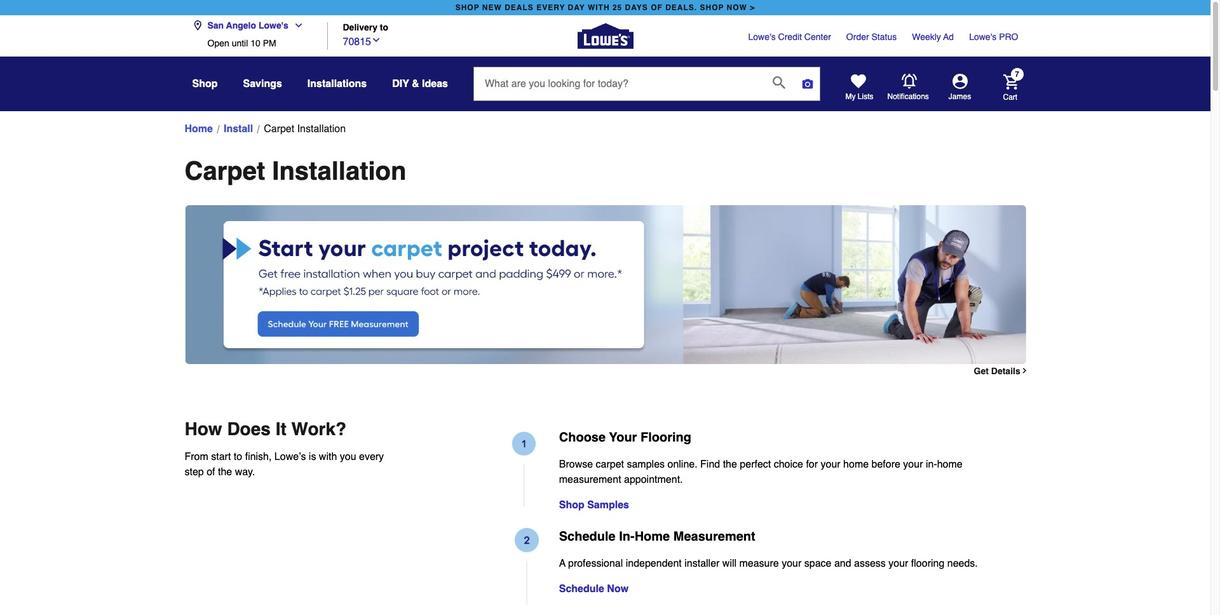 Task type: vqa. For each thing, say whether or not it's contained in the screenshot.
Lowe's related to Lowe's PRO
yes



Task type: locate. For each thing, give the bounding box(es) containing it.
0 vertical spatial carpet installation
[[264, 123, 346, 135]]

how
[[185, 419, 222, 439]]

0 vertical spatial schedule
[[559, 529, 616, 544]]

home left install link
[[185, 123, 213, 135]]

2 horizontal spatial lowe's
[[969, 32, 997, 42]]

7
[[1015, 70, 1019, 79]]

lowe's pro
[[969, 32, 1018, 42]]

schedule down professional
[[559, 583, 604, 595]]

1 vertical spatial shop
[[559, 499, 585, 511]]

shop for shop samples
[[559, 499, 585, 511]]

1 vertical spatial home
[[635, 529, 670, 544]]

until
[[232, 38, 248, 48]]

order status link
[[846, 31, 897, 43]]

work?
[[291, 419, 346, 439]]

chevron down image
[[371, 35, 381, 45]]

home
[[843, 459, 869, 470], [937, 459, 963, 470]]

browse
[[559, 459, 593, 470]]

browse carpet samples online. find the perfect choice for your home before your in-home measurement appointment.
[[559, 459, 963, 485]]

schedule in-home measurement
[[559, 529, 755, 544]]

lowe's up pm
[[259, 20, 288, 31]]

schedule up professional
[[559, 529, 616, 544]]

1 horizontal spatial the
[[723, 459, 737, 470]]

1 horizontal spatial shop
[[559, 499, 585, 511]]

choice
[[774, 459, 803, 470]]

finish,
[[245, 451, 272, 462]]

0 vertical spatial shop
[[192, 78, 218, 90]]

to up chevron down icon
[[380, 23, 388, 33]]

my lists
[[846, 92, 874, 101]]

a
[[559, 558, 566, 569]]

shop
[[455, 3, 480, 12], [700, 3, 724, 12]]

0 horizontal spatial home
[[185, 123, 213, 135]]

0 horizontal spatial the
[[218, 466, 232, 478]]

shop
[[192, 78, 218, 90], [559, 499, 585, 511]]

1 shop from the left
[[455, 3, 480, 12]]

it
[[276, 419, 286, 439]]

installation down installations 'button'
[[297, 123, 346, 135]]

1 vertical spatial to
[[234, 451, 242, 462]]

san angelo lowe's
[[207, 20, 288, 31]]

0 horizontal spatial to
[[234, 451, 242, 462]]

schedule now
[[559, 583, 629, 595]]

schedule for schedule now
[[559, 583, 604, 595]]

1 horizontal spatial shop
[[700, 3, 724, 12]]

now
[[727, 3, 747, 12]]

the right 'of' on the left of page
[[218, 466, 232, 478]]

lowe's home improvement logo image
[[577, 8, 633, 64]]

1 horizontal spatial home
[[635, 529, 670, 544]]

lowe's
[[274, 451, 306, 462]]

from
[[185, 451, 208, 462]]

measurement
[[559, 474, 621, 485]]

shop left 'now'
[[700, 3, 724, 12]]

of
[[207, 466, 215, 478]]

for
[[806, 459, 818, 470]]

appointment.
[[624, 474, 683, 485]]

schedule
[[559, 529, 616, 544], [559, 583, 604, 595]]

open
[[207, 38, 229, 48]]

>
[[750, 3, 755, 12]]

carpet down install
[[185, 156, 265, 186]]

your left in-
[[903, 459, 923, 470]]

delivery to
[[343, 23, 388, 33]]

carpet installation
[[264, 123, 346, 135], [185, 156, 406, 186]]

0 horizontal spatial lowe's
[[259, 20, 288, 31]]

70815
[[343, 36, 371, 47]]

credit
[[778, 32, 802, 42]]

shop down the open
[[192, 78, 218, 90]]

shop left the new
[[455, 3, 480, 12]]

0 horizontal spatial shop
[[192, 78, 218, 90]]

lowe's credit center
[[748, 32, 831, 42]]

70815 button
[[343, 33, 381, 49]]

1 schedule from the top
[[559, 529, 616, 544]]

shop samples
[[559, 499, 629, 511]]

step
[[185, 466, 204, 478]]

None search field
[[473, 67, 820, 113]]

order
[[846, 32, 869, 42]]

find
[[700, 459, 720, 470]]

0 horizontal spatial shop
[[455, 3, 480, 12]]

the right find
[[723, 459, 737, 470]]

installer
[[685, 558, 720, 569]]

shop down 'measurement'
[[559, 499, 585, 511]]

1 horizontal spatial to
[[380, 23, 388, 33]]

your
[[821, 459, 841, 470], [903, 459, 923, 470], [782, 558, 802, 569], [889, 558, 908, 569]]

day
[[568, 3, 585, 12]]

1 horizontal spatial lowe's
[[748, 32, 776, 42]]

choose
[[559, 430, 606, 445]]

shop for shop
[[192, 78, 218, 90]]

location image
[[192, 20, 202, 31]]

home
[[185, 123, 213, 135], [635, 529, 670, 544]]

your
[[609, 430, 637, 445]]

way.
[[235, 466, 255, 478]]

every
[[536, 3, 565, 12]]

every
[[359, 451, 384, 462]]

installations button
[[307, 72, 367, 95]]

independent
[[626, 558, 682, 569]]

1 vertical spatial schedule
[[559, 583, 604, 595]]

carpet right install link
[[264, 123, 294, 135]]

the inside 'browse carpet samples online. find the perfect choice for your home before your in-home measurement appointment.'
[[723, 459, 737, 470]]

carpet installation down the carpet installation link
[[185, 156, 406, 186]]

to
[[380, 23, 388, 33], [234, 451, 242, 462]]

lowe's home improvement lists image
[[851, 74, 866, 89]]

diy
[[392, 78, 409, 90]]

2 home from the left
[[937, 459, 963, 470]]

chevron right image
[[1020, 367, 1029, 375]]

and
[[834, 558, 851, 569]]

carpet
[[264, 123, 294, 135], [185, 156, 265, 186]]

lowe's pro link
[[969, 31, 1018, 43]]

carpet installation down installations 'button'
[[264, 123, 346, 135]]

0 horizontal spatial home
[[843, 459, 869, 470]]

1 vertical spatial carpet installation
[[185, 156, 406, 186]]

to up way.
[[234, 451, 242, 462]]

installation down the carpet installation link
[[272, 156, 406, 186]]

measurement
[[673, 529, 755, 544]]

lowe's left pro
[[969, 32, 997, 42]]

2 schedule from the top
[[559, 583, 604, 595]]

my
[[846, 92, 856, 101]]

san angelo lowe's button
[[192, 13, 309, 38]]

home up independent at right
[[635, 529, 670, 544]]

open until 10 pm
[[207, 38, 276, 48]]

lowe's left credit
[[748, 32, 776, 42]]

1 horizontal spatial home
[[937, 459, 963, 470]]

flooring
[[911, 558, 945, 569]]

schedule for schedule in-home measurement
[[559, 529, 616, 544]]



Task type: describe. For each thing, give the bounding box(es) containing it.
free installation when you buy carpet and padding $499 or more. restrictions apply. image
[[185, 205, 1026, 364]]

online.
[[668, 459, 698, 470]]

25
[[613, 3, 622, 12]]

savings
[[243, 78, 282, 90]]

in-
[[619, 529, 635, 544]]

angelo
[[226, 20, 256, 31]]

order status
[[846, 32, 897, 42]]

my lists link
[[846, 74, 874, 102]]

camera image
[[801, 78, 814, 90]]

samples
[[627, 459, 665, 470]]

ideas
[[422, 78, 448, 90]]

search image
[[773, 76, 785, 89]]

1 home from the left
[[843, 459, 869, 470]]

professional
[[568, 558, 623, 569]]

center
[[804, 32, 831, 42]]

in-
[[926, 459, 937, 470]]

0 vertical spatial home
[[185, 123, 213, 135]]

get details
[[974, 366, 1020, 376]]

shop samples link
[[559, 499, 629, 511]]

0 vertical spatial carpet
[[264, 123, 294, 135]]

get details button
[[974, 366, 1029, 376]]

an icon of the number 2. image
[[398, 528, 539, 605]]

diy & ideas
[[392, 78, 448, 90]]

diy & ideas button
[[392, 72, 448, 95]]

lists
[[858, 92, 874, 101]]

home link
[[185, 121, 213, 137]]

assess
[[854, 558, 886, 569]]

shop new deals every day with 25 days of deals. shop now >
[[455, 3, 755, 12]]

10
[[251, 38, 260, 48]]

an icon of the number 1. image
[[398, 429, 539, 507]]

before
[[872, 459, 900, 470]]

2 shop from the left
[[700, 3, 724, 12]]

pro
[[999, 32, 1018, 42]]

james
[[949, 92, 971, 101]]

Search Query text field
[[474, 67, 763, 100]]

lowe's credit center link
[[748, 31, 831, 43]]

pm
[[263, 38, 276, 48]]

shop button
[[192, 72, 218, 95]]

new
[[482, 3, 502, 12]]

weekly
[[912, 32, 941, 42]]

will
[[722, 558, 737, 569]]

ad
[[943, 32, 954, 42]]

to inside from start to finish, lowe's is with you every step of the way.
[[234, 451, 242, 462]]

1 vertical spatial carpet
[[185, 156, 265, 186]]

choose your flooring
[[559, 430, 691, 445]]

flooring
[[641, 430, 691, 445]]

notifications
[[887, 92, 929, 101]]

weekly ad
[[912, 32, 954, 42]]

perfect
[[740, 459, 771, 470]]

deals
[[505, 3, 534, 12]]

with
[[588, 3, 610, 12]]

james button
[[929, 74, 990, 102]]

from start to finish, lowe's is with you every step of the way.
[[185, 451, 384, 478]]

samples
[[587, 499, 629, 511]]

weekly ad link
[[912, 31, 954, 43]]

0 vertical spatial installation
[[297, 123, 346, 135]]

lowe's home improvement notification center image
[[901, 74, 917, 89]]

status
[[872, 32, 897, 42]]

delivery
[[343, 23, 377, 33]]

0 vertical spatial to
[[380, 23, 388, 33]]

lowe's inside button
[[259, 20, 288, 31]]

a professional independent installer will measure your space and assess your flooring needs.
[[559, 558, 978, 569]]

carpet installation link
[[264, 121, 346, 137]]

1 vertical spatial installation
[[272, 156, 406, 186]]

of
[[651, 3, 663, 12]]

the inside from start to finish, lowe's is with you every step of the way.
[[218, 466, 232, 478]]

now
[[607, 583, 629, 595]]

needs.
[[947, 558, 978, 569]]

savings button
[[243, 72, 282, 95]]

install link
[[224, 121, 253, 137]]

get
[[974, 366, 989, 376]]

schedule now link
[[559, 583, 629, 595]]

days
[[625, 3, 648, 12]]

cart
[[1003, 92, 1018, 101]]

lowe's home improvement cart image
[[1003, 74, 1018, 89]]

how does it work?
[[185, 419, 346, 439]]

your right for
[[821, 459, 841, 470]]

shop new deals every day with 25 days of deals. shop now > link
[[453, 0, 758, 15]]

you
[[340, 451, 356, 462]]

start
[[211, 451, 231, 462]]

carpet
[[596, 459, 624, 470]]

lowe's for lowe's credit center
[[748, 32, 776, 42]]

chevron down image
[[288, 20, 304, 31]]

your right assess
[[889, 558, 908, 569]]

install
[[224, 123, 253, 135]]

deals.
[[665, 3, 697, 12]]

details
[[991, 366, 1020, 376]]

san
[[207, 20, 224, 31]]

your left space
[[782, 558, 802, 569]]

lowe's for lowe's pro
[[969, 32, 997, 42]]



